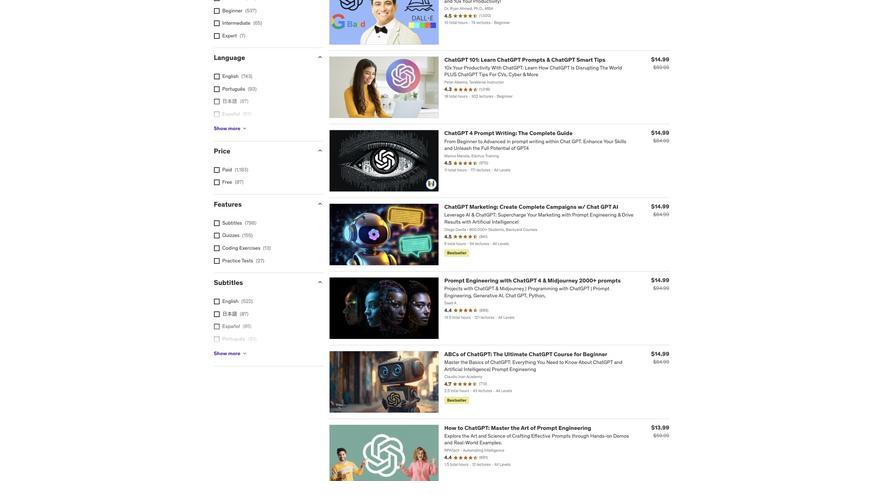 Task type: describe. For each thing, give the bounding box(es) containing it.
small image for language
[[317, 54, 324, 61]]

english (522)
[[222, 298, 253, 305]]

subtitles (798)
[[222, 220, 257, 226]]

more for language
[[228, 125, 241, 131]]

español (85)
[[222, 323, 252, 330]]

expert
[[222, 32, 237, 39]]

tests
[[242, 257, 253, 264]]

exercises
[[239, 245, 261, 251]]

art
[[521, 424, 530, 431]]

abcs
[[445, 351, 459, 358]]

show more button for subtitles
[[214, 347, 248, 361]]

xsmall image for practice tests (27)
[[214, 258, 220, 264]]

language
[[214, 53, 245, 62]]

prompt engineering with chatgpt 4 & midjourney 2000+ prompts
[[445, 277, 621, 284]]

xsmall image for português
[[214, 337, 220, 342]]

xsmall image for quizzes (155)
[[214, 233, 220, 239]]

coding exercises (13)
[[222, 245, 271, 251]]

chatgpt: for master
[[465, 424, 490, 431]]

& for prompts
[[547, 56, 551, 63]]

chatgpt: for the
[[467, 351, 493, 358]]

prompts
[[598, 277, 621, 284]]

chatgpt marketing: create complete campaigns w/ chat gpt ai link
[[445, 203, 619, 210]]

guide
[[557, 130, 573, 137]]

smart
[[577, 56, 593, 63]]

$14.99 for chatgpt marketing: create complete campaigns w/ chat gpt ai
[[652, 203, 670, 210]]

português for português (93)
[[222, 86, 245, 92]]

0 horizontal spatial of
[[461, 351, 466, 358]]

features
[[214, 200, 242, 209]]

chat
[[587, 203, 600, 210]]

(27)
[[256, 257, 265, 264]]

small image for features
[[317, 200, 324, 207]]

español (83)
[[222, 111, 252, 117]]

xsmall image for expert (7)
[[214, 33, 220, 39]]

português (83)
[[222, 336, 257, 342]]

language button
[[214, 53, 311, 62]]

1 horizontal spatial of
[[531, 424, 536, 431]]

$13.99 $59.99
[[652, 424, 670, 439]]

2 日本語 from the top
[[222, 311, 237, 317]]

1 horizontal spatial prompt
[[475, 130, 495, 137]]

chatgpt 4 prompt writing: the complete guide
[[445, 130, 573, 137]]

$84.99 for abcs of chatgpt: the ultimate chatgpt course for beginner
[[654, 359, 670, 365]]

abcs of chatgpt: the ultimate chatgpt course for beginner
[[445, 351, 608, 358]]

abcs of chatgpt: the ultimate chatgpt course for beginner link
[[445, 351, 608, 358]]

english (743)
[[222, 73, 253, 79]]

(155)
[[243, 232, 253, 239]]

chatgpt marketing: create complete campaigns w/ chat gpt ai
[[445, 203, 619, 210]]

show more for subtitles
[[214, 350, 241, 357]]

1 vertical spatial complete
[[519, 203, 545, 210]]

$14.99 for prompt engineering with chatgpt 4 & midjourney 2000+ prompts
[[652, 277, 670, 284]]

(743)
[[242, 73, 253, 79]]

free
[[222, 179, 232, 185]]

price
[[214, 147, 231, 155]]

chatgpt 4 prompt writing: the complete guide link
[[445, 130, 573, 137]]

course
[[554, 351, 573, 358]]

small image for price
[[317, 147, 324, 154]]

show more button for language
[[214, 121, 248, 136]]

master
[[491, 424, 510, 431]]

english for subtitles
[[222, 298, 239, 305]]

(87) for (522)
[[240, 311, 249, 317]]

writing:
[[496, 130, 518, 137]]

(537)
[[245, 7, 257, 14]]

$13.99
[[652, 424, 670, 431]]

xsmall image for english
[[214, 299, 220, 305]]

prompts
[[523, 56, 546, 63]]

0 vertical spatial the
[[519, 130, 529, 137]]

(83) for language
[[243, 111, 252, 117]]

1 vertical spatial prompt
[[445, 277, 465, 284]]

price button
[[214, 147, 311, 155]]

(85)
[[243, 323, 252, 330]]

coding
[[222, 245, 238, 251]]

practice
[[222, 257, 241, 264]]

日本語 (87) for xsmall image corresponding to 日本語
[[222, 98, 249, 105]]

marketing:
[[470, 203, 499, 210]]

(65)
[[254, 20, 262, 26]]

中文
[[222, 123, 232, 130]]

1 horizontal spatial beginner
[[583, 351, 608, 358]]

expert (7)
[[222, 32, 245, 39]]

$59.99
[[654, 432, 670, 439]]

$14.99 $64.99
[[652, 203, 670, 218]]

subtitles button
[[214, 278, 311, 287]]

xsmall image for 日本語 (87)
[[214, 311, 220, 317]]

$64.99
[[654, 211, 670, 218]]

$89.99
[[654, 64, 670, 70]]

with
[[500, 277, 512, 284]]



Task type: locate. For each thing, give the bounding box(es) containing it.
0 vertical spatial 4
[[470, 130, 473, 137]]

engineering
[[466, 277, 499, 284], [559, 424, 592, 431]]

intermediate
[[222, 20, 251, 26]]

2 xsmall image from the top
[[214, 99, 220, 105]]

0 vertical spatial small image
[[317, 147, 324, 154]]

xsmall image for free
[[214, 180, 220, 185]]

english
[[222, 73, 239, 79], [222, 298, 239, 305]]

0 horizontal spatial &
[[543, 277, 547, 284]]

show more button down español (83)
[[214, 121, 248, 136]]

1 vertical spatial português
[[222, 336, 245, 342]]

paid (1,183)
[[222, 166, 248, 173]]

english left (522)
[[222, 298, 239, 305]]

$14.99
[[652, 56, 670, 63], [652, 129, 670, 136], [652, 203, 670, 210], [652, 277, 670, 284], [652, 350, 670, 357]]

subtitles
[[222, 220, 242, 226], [214, 278, 243, 287]]

learn
[[481, 56, 496, 63]]

日本語 (87) up español (83)
[[222, 98, 249, 105]]

0 vertical spatial 日本語 (87)
[[222, 98, 249, 105]]

for
[[574, 351, 582, 358]]

1 vertical spatial show
[[214, 350, 227, 357]]

1 vertical spatial the
[[494, 351, 504, 358]]

1 español from the top
[[222, 111, 240, 117]]

1 more from the top
[[228, 125, 241, 131]]

beginner
[[222, 7, 243, 14], [583, 351, 608, 358]]

show more
[[214, 125, 241, 131], [214, 350, 241, 357]]

1 vertical spatial chatgpt:
[[465, 424, 490, 431]]

free (87)
[[222, 179, 244, 185]]

xsmall image
[[214, 8, 220, 14], [214, 20, 220, 26], [214, 33, 220, 39], [214, 74, 220, 79], [214, 86, 220, 92], [214, 111, 220, 117], [242, 126, 248, 131], [214, 220, 220, 226], [214, 233, 220, 239], [214, 246, 220, 251], [214, 258, 220, 264], [214, 311, 220, 317], [214, 324, 220, 330], [242, 351, 248, 356]]

0 vertical spatial (87)
[[240, 98, 249, 105]]

midjourney
[[548, 277, 578, 284]]

0 vertical spatial 日本語
[[222, 98, 237, 105]]

xsmall image for paid
[[214, 167, 220, 173]]

0 vertical spatial engineering
[[466, 277, 499, 284]]

$84.99 for chatgpt 4 prompt writing: the complete guide
[[654, 138, 670, 144]]

5 $14.99 from the top
[[652, 350, 670, 357]]

101:
[[470, 56, 480, 63]]

subtitles up english (522)
[[214, 278, 243, 287]]

0 vertical spatial show more button
[[214, 121, 248, 136]]

0 vertical spatial small image
[[317, 54, 324, 61]]

small image
[[317, 147, 324, 154], [317, 200, 324, 207]]

1 show more button from the top
[[214, 121, 248, 136]]

beginner right 'for'
[[583, 351, 608, 358]]

0 vertical spatial show more
[[214, 125, 241, 131]]

2 show more button from the top
[[214, 347, 248, 361]]

0 vertical spatial complete
[[530, 130, 556, 137]]

show more down português (83)
[[214, 350, 241, 357]]

1 português from the top
[[222, 86, 245, 92]]

$14.99 $84.99 for abcs of chatgpt: the ultimate chatgpt course for beginner
[[652, 350, 670, 365]]

(93)
[[248, 86, 257, 92]]

$14.99 $94.99
[[652, 277, 670, 291]]

prompt
[[475, 130, 495, 137], [445, 277, 465, 284], [537, 424, 558, 431]]

english up português (93)
[[222, 73, 239, 79]]

show for subtitles
[[214, 350, 227, 357]]

(87)
[[240, 98, 249, 105], [235, 179, 244, 185], [240, 311, 249, 317]]

(83) for subtitles
[[248, 336, 257, 342]]

español for español (85)
[[222, 323, 240, 330]]

chatgpt 101: learn chatgpt prompts & chatgpt smart tips
[[445, 56, 606, 63]]

(798)
[[245, 220, 257, 226]]

(83) down (93)
[[243, 111, 252, 117]]

$14.99 $84.99 for chatgpt 4 prompt writing: the complete guide
[[652, 129, 670, 144]]

show more down español (83)
[[214, 125, 241, 131]]

xsmall image for español (85)
[[214, 324, 220, 330]]

0 vertical spatial more
[[228, 125, 241, 131]]

1 horizontal spatial 4
[[538, 277, 542, 284]]

(87) for (1,183)
[[235, 179, 244, 185]]

4
[[470, 130, 473, 137], [538, 277, 542, 284]]

1 vertical spatial $14.99 $84.99
[[652, 350, 670, 365]]

1 show from the top
[[214, 125, 227, 131]]

español
[[222, 111, 240, 117], [222, 323, 240, 330]]

subtitles up quizzes
[[222, 220, 242, 226]]

show down español (83)
[[214, 125, 227, 131]]

$14.99 for chatgpt 4 prompt writing: the complete guide
[[652, 129, 670, 136]]

show
[[214, 125, 227, 131], [214, 350, 227, 357]]

1 vertical spatial english
[[222, 298, 239, 305]]

1 vertical spatial more
[[228, 350, 241, 357]]

português
[[222, 86, 245, 92], [222, 336, 245, 342]]

(13)
[[263, 245, 271, 251]]

1 vertical spatial show more
[[214, 350, 241, 357]]

2 show from the top
[[214, 350, 227, 357]]

xsmall image for português (93)
[[214, 86, 220, 92]]

2 small image from the top
[[317, 279, 324, 286]]

$14.99 $84.99
[[652, 129, 670, 144], [652, 350, 670, 365]]

prompt engineering with chatgpt 4 & midjourney 2000+ prompts link
[[445, 277, 621, 284]]

0 vertical spatial (83)
[[243, 111, 252, 117]]

(87) right free
[[235, 179, 244, 185]]

2 日本語 (87) from the top
[[222, 311, 249, 317]]

small image for subtitles
[[317, 279, 324, 286]]

ultimate
[[505, 351, 528, 358]]

0 vertical spatial &
[[547, 56, 551, 63]]

& left midjourney
[[543, 277, 547, 284]]

1 vertical spatial subtitles
[[214, 278, 243, 287]]

to
[[458, 424, 464, 431]]

1 vertical spatial of
[[531, 424, 536, 431]]

create
[[500, 203, 518, 210]]

xsmall image for español (83)
[[214, 111, 220, 117]]

1 horizontal spatial &
[[547, 56, 551, 63]]

3 $14.99 from the top
[[652, 203, 670, 210]]

(1,183)
[[235, 166, 248, 173]]

6 xsmall image from the top
[[214, 337, 220, 342]]

campaigns
[[547, 203, 577, 210]]

more down español (83)
[[228, 125, 241, 131]]

1 small image from the top
[[317, 54, 324, 61]]

日本語
[[222, 98, 237, 105], [222, 311, 237, 317]]

english for language
[[222, 73, 239, 79]]

1 日本語 (87) from the top
[[222, 98, 249, 105]]

2 $14.99 $84.99 from the top
[[652, 350, 670, 365]]

1 vertical spatial $84.99
[[654, 359, 670, 365]]

more for subtitles
[[228, 350, 241, 357]]

$14.99 $89.99
[[652, 56, 670, 70]]

(522)
[[242, 298, 253, 305]]

(83) down (85) at the left
[[248, 336, 257, 342]]

xsmall image
[[214, 0, 220, 1], [214, 99, 220, 105], [214, 167, 220, 173], [214, 180, 220, 185], [214, 299, 220, 305], [214, 337, 220, 342]]

&
[[547, 56, 551, 63], [543, 277, 547, 284]]

quizzes (155)
[[222, 232, 253, 239]]

1 vertical spatial show more button
[[214, 347, 248, 361]]

features button
[[214, 200, 311, 209]]

1 vertical spatial beginner
[[583, 351, 608, 358]]

日本語 up español (83)
[[222, 98, 237, 105]]

日本語 (87) up español (85)
[[222, 311, 249, 317]]

1 $14.99 from the top
[[652, 56, 670, 63]]

practice tests (27)
[[222, 257, 265, 264]]

& right prompts
[[547, 56, 551, 63]]

1 vertical spatial &
[[543, 277, 547, 284]]

2000+
[[580, 277, 597, 284]]

beginner up intermediate
[[222, 7, 243, 14]]

1 vertical spatial (87)
[[235, 179, 244, 185]]

how to chatgpt: master the art of prompt engineering link
[[445, 424, 592, 431]]

日本語 up español (85)
[[222, 311, 237, 317]]

0 vertical spatial subtitles
[[222, 220, 242, 226]]

1 $84.99 from the top
[[654, 138, 670, 144]]

more down português (83)
[[228, 350, 241, 357]]

of right the art
[[531, 424, 536, 431]]

chatgpt: right to at bottom right
[[465, 424, 490, 431]]

português down the english (743)
[[222, 86, 245, 92]]

$14.99 for chatgpt 101: learn chatgpt prompts & chatgpt smart tips
[[652, 56, 670, 63]]

1 vertical spatial engineering
[[559, 424, 592, 431]]

português down español (85)
[[222, 336, 245, 342]]

the
[[519, 130, 529, 137], [494, 351, 504, 358]]

how to chatgpt: master the art of prompt engineering
[[445, 424, 592, 431]]

español up 中文
[[222, 111, 240, 117]]

intermediate (65)
[[222, 20, 262, 26]]

0 vertical spatial português
[[222, 86, 245, 92]]

chatgpt: right abcs
[[467, 351, 493, 358]]

2 vertical spatial (87)
[[240, 311, 249, 317]]

português (93)
[[222, 86, 257, 92]]

5 xsmall image from the top
[[214, 299, 220, 305]]

show more for language
[[214, 125, 241, 131]]

show more button down português (83)
[[214, 347, 248, 361]]

4 xsmall image from the top
[[214, 180, 220, 185]]

0 vertical spatial $84.99
[[654, 138, 670, 144]]

1 vertical spatial 4
[[538, 277, 542, 284]]

beginner (537)
[[222, 7, 257, 14]]

w/
[[578, 203, 586, 210]]

日本語 (87) for 日本語 (87)'s xsmall icon
[[222, 311, 249, 317]]

1 horizontal spatial the
[[519, 130, 529, 137]]

0 horizontal spatial beginner
[[222, 7, 243, 14]]

1 日本語 from the top
[[222, 98, 237, 105]]

0 vertical spatial prompt
[[475, 130, 495, 137]]

2 small image from the top
[[317, 200, 324, 207]]

português for português (83)
[[222, 336, 245, 342]]

quizzes
[[222, 232, 240, 239]]

$14.99 for abcs of chatgpt: the ultimate chatgpt course for beginner
[[652, 350, 670, 357]]

1 vertical spatial 日本語 (87)
[[222, 311, 249, 317]]

(83)
[[243, 111, 252, 117], [248, 336, 257, 342]]

1 vertical spatial español
[[222, 323, 240, 330]]

(7)
[[240, 32, 245, 39]]

show for language
[[214, 125, 227, 131]]

& for 4
[[543, 277, 547, 284]]

0 vertical spatial show
[[214, 125, 227, 131]]

1 vertical spatial small image
[[317, 200, 324, 207]]

2 português from the top
[[222, 336, 245, 342]]

xsmall image for coding exercises (13)
[[214, 246, 220, 251]]

paid
[[222, 166, 232, 173]]

complete
[[530, 130, 556, 137], [519, 203, 545, 210]]

xsmall image for 日本語
[[214, 99, 220, 105]]

0 horizontal spatial the
[[494, 351, 504, 358]]

subtitles for subtitles (798)
[[222, 220, 242, 226]]

1 vertical spatial (83)
[[248, 336, 257, 342]]

tips
[[595, 56, 606, 63]]

subtitles for subtitles
[[214, 278, 243, 287]]

4 $14.99 from the top
[[652, 277, 670, 284]]

xsmall image for subtitles (798)
[[214, 220, 220, 226]]

4 left writing:
[[470, 130, 473, 137]]

2 vertical spatial prompt
[[537, 424, 558, 431]]

1 horizontal spatial engineering
[[559, 424, 592, 431]]

español for español (83)
[[222, 111, 240, 117]]

0 vertical spatial chatgpt:
[[467, 351, 493, 358]]

1 $14.99 $84.99 from the top
[[652, 129, 670, 144]]

2 more from the top
[[228, 350, 241, 357]]

0 horizontal spatial 4
[[470, 130, 473, 137]]

show down português (83)
[[214, 350, 227, 357]]

of
[[461, 351, 466, 358], [531, 424, 536, 431]]

español up português (83)
[[222, 323, 240, 330]]

chatgpt
[[445, 56, 469, 63], [497, 56, 521, 63], [552, 56, 576, 63], [445, 130, 469, 137], [445, 203, 469, 210], [513, 277, 537, 284], [529, 351, 553, 358]]

gpt
[[601, 203, 612, 210]]

2 show more from the top
[[214, 350, 241, 357]]

2 $14.99 from the top
[[652, 129, 670, 136]]

0 horizontal spatial engineering
[[466, 277, 499, 284]]

xsmall image for intermediate (65)
[[214, 20, 220, 26]]

2 english from the top
[[222, 298, 239, 305]]

0 vertical spatial english
[[222, 73, 239, 79]]

0 vertical spatial of
[[461, 351, 466, 358]]

1 xsmall image from the top
[[214, 0, 220, 1]]

(87) down (522)
[[240, 311, 249, 317]]

how
[[445, 424, 457, 431]]

xsmall image for beginner (537)
[[214, 8, 220, 14]]

the
[[511, 424, 520, 431]]

2 horizontal spatial prompt
[[537, 424, 558, 431]]

0 horizontal spatial prompt
[[445, 277, 465, 284]]

complete left guide
[[530, 130, 556, 137]]

(87) down português (93)
[[240, 98, 249, 105]]

complete right create
[[519, 203, 545, 210]]

0 vertical spatial español
[[222, 111, 240, 117]]

日本語 (87)
[[222, 98, 249, 105], [222, 311, 249, 317]]

4 left midjourney
[[538, 277, 542, 284]]

$94.99
[[654, 285, 670, 291]]

the left ultimate
[[494, 351, 504, 358]]

3 xsmall image from the top
[[214, 167, 220, 173]]

1 show more from the top
[[214, 125, 241, 131]]

xsmall image for english (743)
[[214, 74, 220, 79]]

한국어
[[222, 348, 235, 355]]

0 vertical spatial $14.99 $84.99
[[652, 129, 670, 144]]

1 small image from the top
[[317, 147, 324, 154]]

chatgpt 101: learn chatgpt prompts & chatgpt smart tips link
[[445, 56, 606, 63]]

ai
[[613, 203, 619, 210]]

1 vertical spatial small image
[[317, 279, 324, 286]]

of right abcs
[[461, 351, 466, 358]]

0 vertical spatial beginner
[[222, 7, 243, 14]]

chatgpt:
[[467, 351, 493, 358], [465, 424, 490, 431]]

1 english from the top
[[222, 73, 239, 79]]

2 español from the top
[[222, 323, 240, 330]]

small image
[[317, 54, 324, 61], [317, 279, 324, 286]]

1 vertical spatial 日本語
[[222, 311, 237, 317]]

the right writing:
[[519, 130, 529, 137]]

2 $84.99 from the top
[[654, 359, 670, 365]]



Task type: vqa. For each thing, say whether or not it's contained in the screenshot.
the rightmost The
yes



